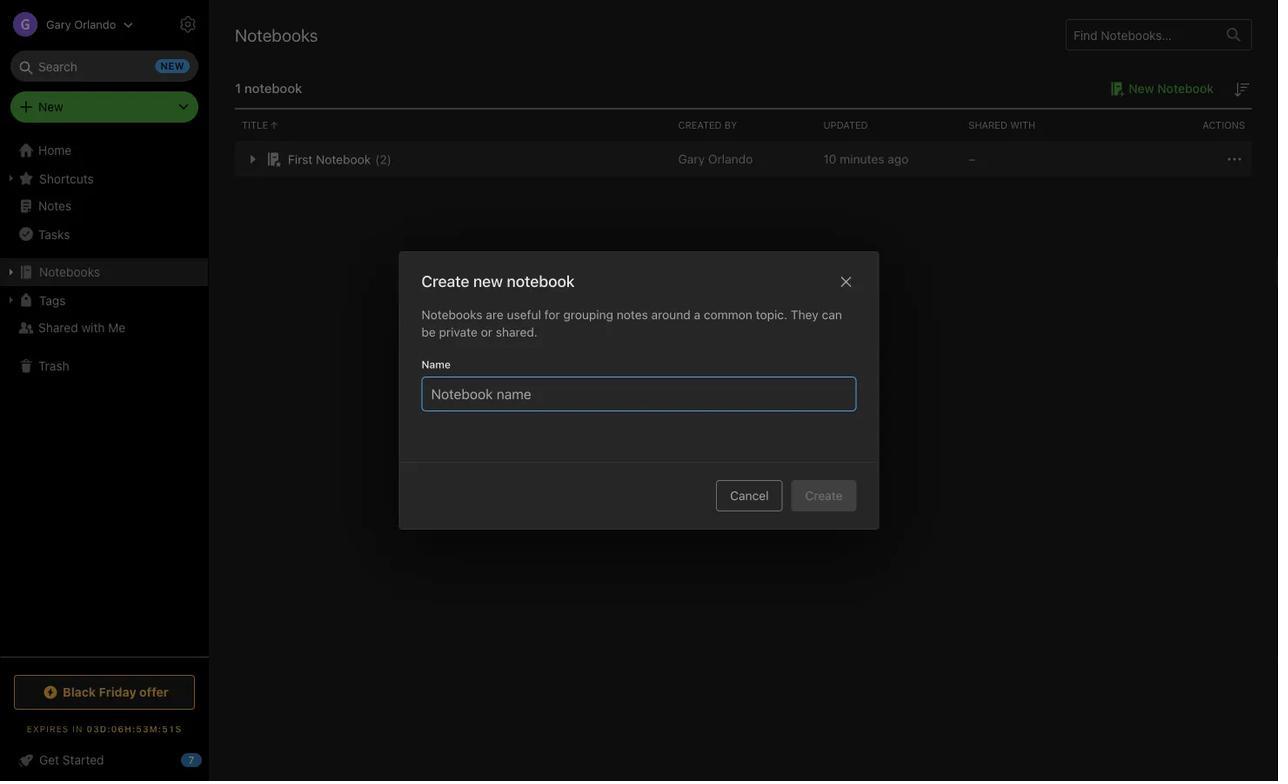 Task type: vqa. For each thing, say whether or not it's contained in the screenshot.
note editor 'text box'
no



Task type: locate. For each thing, give the bounding box(es) containing it.
create
[[422, 272, 470, 291], [806, 489, 843, 503]]

new
[[1129, 81, 1155, 96], [38, 100, 63, 114]]

grouping
[[564, 308, 614, 322]]

new up home
[[38, 100, 63, 114]]

0 horizontal spatial notebooks
[[39, 265, 100, 279]]

tree
[[0, 137, 209, 656]]

notebooks
[[235, 24, 318, 45], [39, 265, 100, 279], [422, 308, 483, 322]]

0 vertical spatial notebook
[[1158, 81, 1214, 96]]

notebook up for
[[507, 272, 575, 291]]

shortcuts button
[[0, 165, 208, 192]]

1 horizontal spatial create
[[806, 489, 843, 503]]

notes
[[38, 199, 72, 213]]

0 vertical spatial notebook
[[244, 81, 302, 96]]

actions button
[[1108, 110, 1253, 141]]

1 horizontal spatial notebooks
[[235, 24, 318, 45]]

common
[[704, 308, 753, 322]]

in
[[72, 724, 83, 734]]

actions
[[1203, 120, 1246, 131]]

Name text field
[[430, 378, 849, 411]]

0 horizontal spatial new
[[38, 100, 63, 114]]

notebook
[[244, 81, 302, 96], [507, 272, 575, 291]]

orlando
[[709, 152, 753, 166]]

new notebook
[[1129, 81, 1214, 96]]

notes
[[617, 308, 648, 322]]

1 horizontal spatial notebook
[[1158, 81, 1214, 96]]

private
[[439, 325, 478, 340]]

1 vertical spatial notebooks
[[39, 265, 100, 279]]

Search text field
[[23, 50, 186, 82]]

tags button
[[0, 286, 208, 314]]

1 vertical spatial create
[[806, 489, 843, 503]]

notebooks up private in the top of the page
[[422, 308, 483, 322]]

expand tags image
[[4, 293, 18, 307]]

create right cancel
[[806, 489, 843, 503]]

0 vertical spatial new
[[1129, 81, 1155, 96]]

notebook right 1
[[244, 81, 302, 96]]

around
[[652, 308, 691, 322]]

expires
[[27, 724, 69, 734]]

new
[[474, 272, 503, 291]]

2 vertical spatial notebooks
[[422, 308, 483, 322]]

0 vertical spatial create
[[422, 272, 470, 291]]

useful
[[507, 308, 541, 322]]

home
[[38, 143, 72, 158]]

they
[[791, 308, 819, 322]]

updated button
[[817, 110, 962, 141]]

topic.
[[756, 308, 788, 322]]

create left new
[[422, 272, 470, 291]]

title button
[[235, 110, 672, 141]]

first notebook ( 2 )
[[288, 152, 392, 167]]

notebook left (
[[316, 152, 371, 167]]

created
[[679, 120, 722, 131]]

1 vertical spatial notebook
[[507, 272, 575, 291]]

0 horizontal spatial create
[[422, 272, 470, 291]]

0 horizontal spatial notebook
[[316, 152, 371, 167]]

notebook inside button
[[1158, 81, 1214, 96]]

expires in 03d:06h:53m:50s
[[27, 724, 182, 734]]

title
[[242, 120, 268, 131]]

row group containing gary orlando
[[235, 142, 1253, 177]]

for
[[545, 308, 560, 322]]

notebook inside row
[[316, 152, 371, 167]]

friday
[[99, 686, 136, 700]]

with
[[81, 321, 105, 335]]

notebooks element
[[209, 0, 1279, 782]]

create for create
[[806, 489, 843, 503]]

shared with me link
[[0, 314, 208, 342]]

1 vertical spatial new
[[38, 100, 63, 114]]

ago
[[888, 152, 909, 166]]

shared
[[38, 321, 78, 335]]

notes link
[[0, 192, 208, 220]]

create inside button
[[806, 489, 843, 503]]

updated
[[824, 120, 869, 131]]

notebooks link
[[0, 259, 208, 286]]

me
[[108, 321, 126, 335]]

trash
[[38, 359, 69, 373]]

0 horizontal spatial notebook
[[244, 81, 302, 96]]

1 horizontal spatial new
[[1129, 81, 1155, 96]]

create button
[[792, 481, 857, 512]]

or
[[481, 325, 493, 340]]

are
[[486, 308, 504, 322]]

10 minutes ago
[[824, 152, 909, 166]]

2 horizontal spatial notebooks
[[422, 308, 483, 322]]

a
[[694, 308, 701, 322]]

black
[[63, 686, 96, 700]]

new notebook button
[[1105, 78, 1214, 99]]

new inside button
[[1129, 81, 1155, 96]]

offer
[[139, 686, 169, 700]]

new for new notebook
[[1129, 81, 1155, 96]]

created by button
[[672, 110, 817, 141]]

notebooks up 1 notebook
[[235, 24, 318, 45]]

None search field
[[23, 50, 186, 82]]

gary
[[679, 152, 705, 166]]

notebook up actions button
[[1158, 81, 1214, 96]]

1 vertical spatial notebook
[[316, 152, 371, 167]]

shared
[[969, 120, 1008, 131]]

new up actions button
[[1129, 81, 1155, 96]]

be
[[422, 325, 436, 340]]

tasks button
[[0, 220, 208, 248]]

new inside popup button
[[38, 100, 63, 114]]

notebook
[[1158, 81, 1214, 96], [316, 152, 371, 167]]

cancel
[[731, 489, 769, 503]]

row group
[[235, 142, 1253, 177]]

1 horizontal spatial notebook
[[507, 272, 575, 291]]

notebooks up tags
[[39, 265, 100, 279]]

first
[[288, 152, 313, 167]]



Task type: describe. For each thing, give the bounding box(es) containing it.
first notebook row
[[235, 142, 1253, 177]]

notebooks inside notebooks are useful for grouping notes around a common topic. they can be private or shared.
[[422, 308, 483, 322]]

1 notebook
[[235, 81, 302, 96]]

close image
[[836, 271, 857, 292]]

–
[[969, 152, 976, 166]]

tasks
[[38, 227, 70, 241]]

notebook for new
[[1158, 81, 1214, 96]]

create for create new notebook
[[422, 272, 470, 291]]

minutes
[[840, 152, 885, 166]]

black friday offer
[[63, 686, 169, 700]]

can
[[822, 308, 843, 322]]

create new notebook
[[422, 272, 575, 291]]

shared with me
[[38, 321, 126, 335]]

tags
[[39, 293, 66, 308]]

by
[[725, 120, 738, 131]]

0 vertical spatial notebooks
[[235, 24, 318, 45]]

gary orlando
[[679, 152, 753, 166]]

settings image
[[178, 14, 198, 35]]

03d:06h:53m:50s
[[87, 724, 182, 734]]

tree containing home
[[0, 137, 209, 656]]

name
[[422, 359, 451, 371]]

with
[[1011, 120, 1036, 131]]

expand notebooks image
[[4, 266, 18, 279]]

new for new
[[38, 100, 63, 114]]

shortcuts
[[39, 171, 94, 186]]

trash link
[[0, 353, 208, 380]]

notebooks are useful for grouping notes around a common topic. they can be private or shared.
[[422, 308, 843, 340]]

notebooks inside tree
[[39, 265, 100, 279]]

1
[[235, 81, 241, 96]]

created by
[[679, 120, 738, 131]]

shared.
[[496, 325, 538, 340]]

row group inside notebooks element
[[235, 142, 1253, 177]]

black friday offer button
[[14, 676, 195, 710]]

notebook for first
[[316, 152, 371, 167]]

shared with button
[[962, 110, 1108, 141]]

new button
[[10, 91, 198, 123]]

home link
[[0, 137, 209, 165]]

)
[[387, 152, 392, 167]]

shared with
[[969, 120, 1036, 131]]

cancel button
[[717, 481, 783, 512]]

2
[[380, 152, 387, 167]]

(
[[375, 152, 380, 167]]

10
[[824, 152, 837, 166]]

Find Notebooks… text field
[[1067, 21, 1217, 49]]



